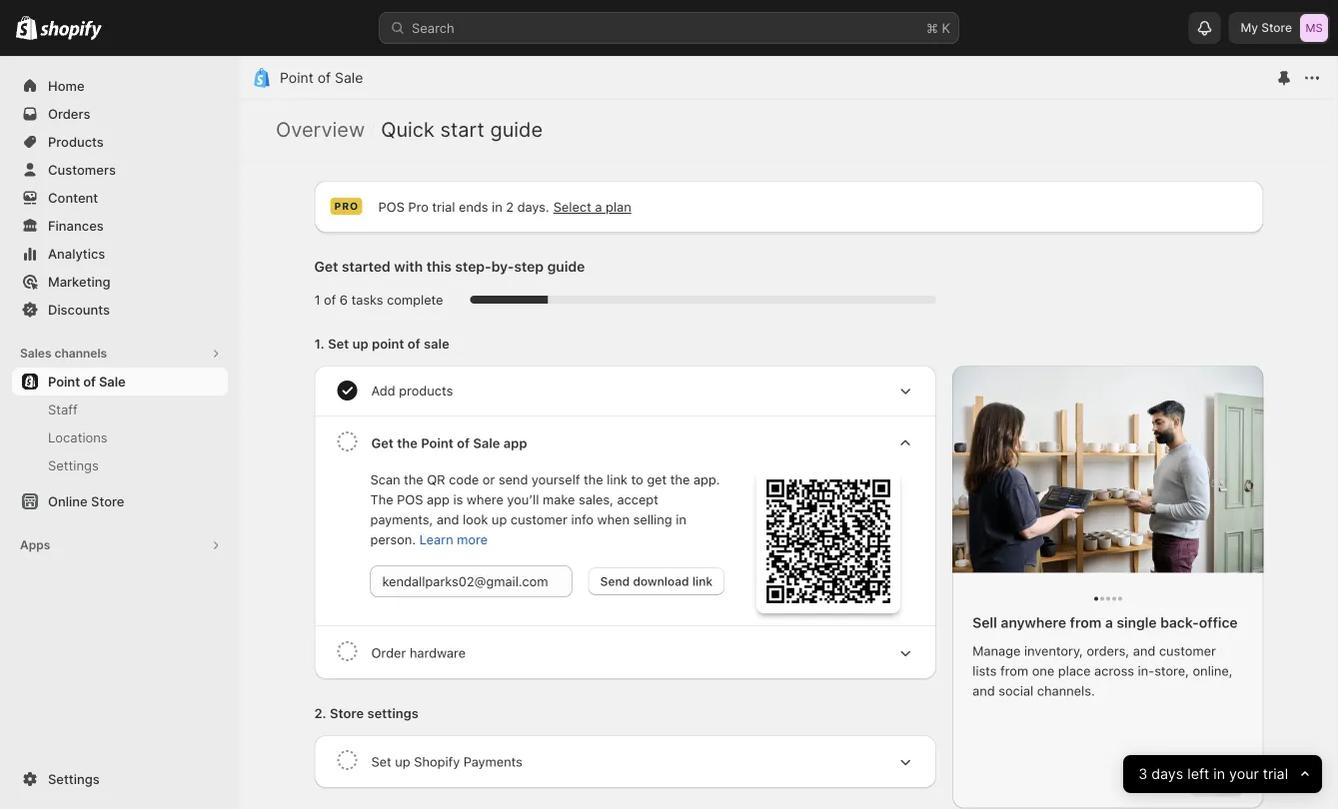 Task type: describe. For each thing, give the bounding box(es) containing it.
1 settings from the top
[[48, 458, 99, 473]]

in
[[1214, 766, 1225, 783]]

online store button
[[0, 488, 240, 516]]

online
[[48, 494, 88, 509]]

finances link
[[12, 212, 228, 240]]

3 days left in your trial button
[[1123, 756, 1323, 794]]

locations link
[[12, 424, 228, 452]]

3
[[1139, 766, 1148, 783]]

⌘ k
[[927, 20, 951, 35]]

my store
[[1241, 20, 1293, 35]]

quick start guide
[[381, 117, 543, 142]]

customers link
[[12, 156, 228, 184]]

1 horizontal spatial of
[[318, 69, 331, 86]]

marketing link
[[12, 268, 228, 296]]

products
[[48, 134, 104, 149]]

store for my store
[[1262, 20, 1293, 35]]

analytics
[[48, 246, 105, 261]]

overview button
[[276, 117, 365, 142]]

content link
[[12, 184, 228, 212]]

trial
[[1263, 766, 1288, 783]]

my
[[1241, 20, 1259, 35]]

staff link
[[12, 396, 228, 424]]

store for online store
[[91, 494, 124, 509]]

finances
[[48, 218, 104, 233]]

home
[[48, 78, 85, 93]]

discounts
[[48, 302, 110, 317]]

start
[[440, 117, 485, 142]]

overview
[[276, 117, 365, 142]]

marketing
[[48, 274, 110, 289]]

sales channels
[[20, 346, 107, 361]]

discounts link
[[12, 296, 228, 324]]

locations
[[48, 430, 108, 445]]

content
[[48, 190, 98, 205]]

k
[[942, 20, 951, 35]]



Task type: locate. For each thing, give the bounding box(es) containing it.
store
[[1262, 20, 1293, 35], [91, 494, 124, 509]]

0 vertical spatial store
[[1262, 20, 1293, 35]]

1 horizontal spatial point of sale link
[[280, 69, 363, 86]]

products link
[[12, 128, 228, 156]]

1 horizontal spatial sale
[[335, 69, 363, 86]]

analytics link
[[12, 240, 228, 268]]

0 vertical spatial point
[[280, 69, 314, 86]]

point of sale up overview
[[280, 69, 363, 86]]

days
[[1152, 766, 1184, 783]]

0 vertical spatial point of sale
[[280, 69, 363, 86]]

point
[[280, 69, 314, 86], [48, 374, 80, 389]]

1 vertical spatial point of sale
[[48, 374, 126, 389]]

quick
[[381, 117, 435, 142]]

sale up overview
[[335, 69, 363, 86]]

store right my
[[1262, 20, 1293, 35]]

0 vertical spatial point of sale link
[[280, 69, 363, 86]]

sales channels button
[[12, 340, 228, 368]]

point of sale link up overview
[[280, 69, 363, 86]]

icon for point of sale image
[[252, 68, 272, 88]]

0 horizontal spatial point
[[48, 374, 80, 389]]

1 vertical spatial store
[[91, 494, 124, 509]]

1 vertical spatial settings link
[[12, 766, 228, 794]]

0 horizontal spatial point of sale
[[48, 374, 126, 389]]

1 vertical spatial point
[[48, 374, 80, 389]]

0 vertical spatial settings link
[[12, 452, 228, 480]]

0 horizontal spatial of
[[83, 374, 96, 389]]

staff
[[48, 402, 78, 417]]

1 horizontal spatial point
[[280, 69, 314, 86]]

customers
[[48, 162, 116, 177]]

1 vertical spatial point of sale link
[[12, 368, 228, 396]]

1 horizontal spatial point of sale
[[280, 69, 363, 86]]

of
[[318, 69, 331, 86], [83, 374, 96, 389]]

3 days left in your trial
[[1139, 766, 1288, 783]]

point of sale down channels on the left top of the page
[[48, 374, 126, 389]]

your
[[1229, 766, 1259, 783]]

1 vertical spatial sale
[[99, 374, 126, 389]]

0 vertical spatial settings
[[48, 458, 99, 473]]

home link
[[12, 72, 228, 100]]

apps button
[[12, 532, 228, 560]]

settings
[[48, 458, 99, 473], [48, 772, 100, 787]]

point right icon for point of sale
[[280, 69, 314, 86]]

1 vertical spatial of
[[83, 374, 96, 389]]

of up overview
[[318, 69, 331, 86]]

channels
[[54, 346, 107, 361]]

1 horizontal spatial shopify image
[[40, 20, 102, 40]]

left
[[1188, 766, 1210, 783]]

shopify image
[[16, 16, 37, 40], [40, 20, 102, 40]]

0 horizontal spatial shopify image
[[16, 16, 37, 40]]

0 vertical spatial sale
[[335, 69, 363, 86]]

2 settings from the top
[[48, 772, 100, 787]]

0 horizontal spatial sale
[[99, 374, 126, 389]]

point of sale
[[280, 69, 363, 86], [48, 374, 126, 389]]

store right online
[[91, 494, 124, 509]]

orders
[[48, 106, 90, 121]]

sales
[[20, 346, 52, 361]]

online store link
[[12, 488, 228, 516]]

0 horizontal spatial point of sale link
[[12, 368, 228, 396]]

2 settings link from the top
[[12, 766, 228, 794]]

point down sales channels
[[48, 374, 80, 389]]

search
[[412, 20, 455, 35]]

point of sale link
[[280, 69, 363, 86], [12, 368, 228, 396]]

settings link
[[12, 452, 228, 480], [12, 766, 228, 794]]

⌘
[[927, 20, 939, 35]]

guide
[[490, 117, 543, 142]]

1 settings link from the top
[[12, 452, 228, 480]]

of down channels on the left top of the page
[[83, 374, 96, 389]]

point of sale link down channels on the left top of the page
[[12, 368, 228, 396]]

sale
[[335, 69, 363, 86], [99, 374, 126, 389]]

orders link
[[12, 100, 228, 128]]

0 horizontal spatial store
[[91, 494, 124, 509]]

my store image
[[1301, 14, 1329, 42]]

store inside "link"
[[91, 494, 124, 509]]

0 vertical spatial of
[[318, 69, 331, 86]]

online store
[[48, 494, 124, 509]]

sale down sales channels button
[[99, 374, 126, 389]]

1 horizontal spatial store
[[1262, 20, 1293, 35]]

1 vertical spatial settings
[[48, 772, 100, 787]]

apps
[[20, 538, 50, 553]]



